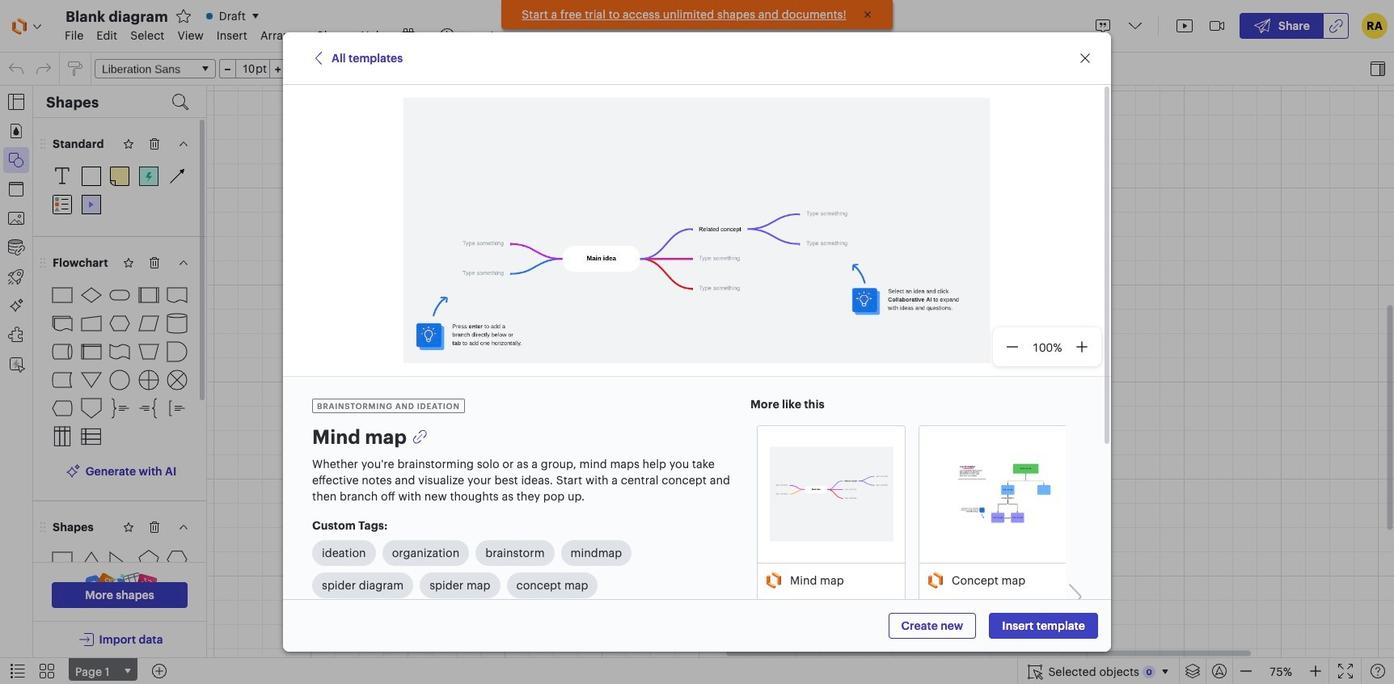 Task type: describe. For each thing, give the bounding box(es) containing it.
Font Size text field
[[239, 61, 255, 77]]

mind map template preview image
[[397, 91, 998, 370]]

1 vertical spatial zoom level text field
[[1260, 663, 1302, 680]]



Task type: locate. For each thing, give the bounding box(es) containing it.
0 horizontal spatial zoom level text field
[[1027, 338, 1069, 356]]

None text field
[[62, 7, 173, 25]]

1 horizontal spatial zoom level text field
[[1260, 663, 1302, 680]]

0 vertical spatial zoom level text field
[[1027, 338, 1069, 356]]

Zoom level text field
[[1027, 338, 1069, 356], [1260, 663, 1302, 680]]



Task type: vqa. For each thing, say whether or not it's contained in the screenshot.
the "UML class template preview" IMAGE
no



